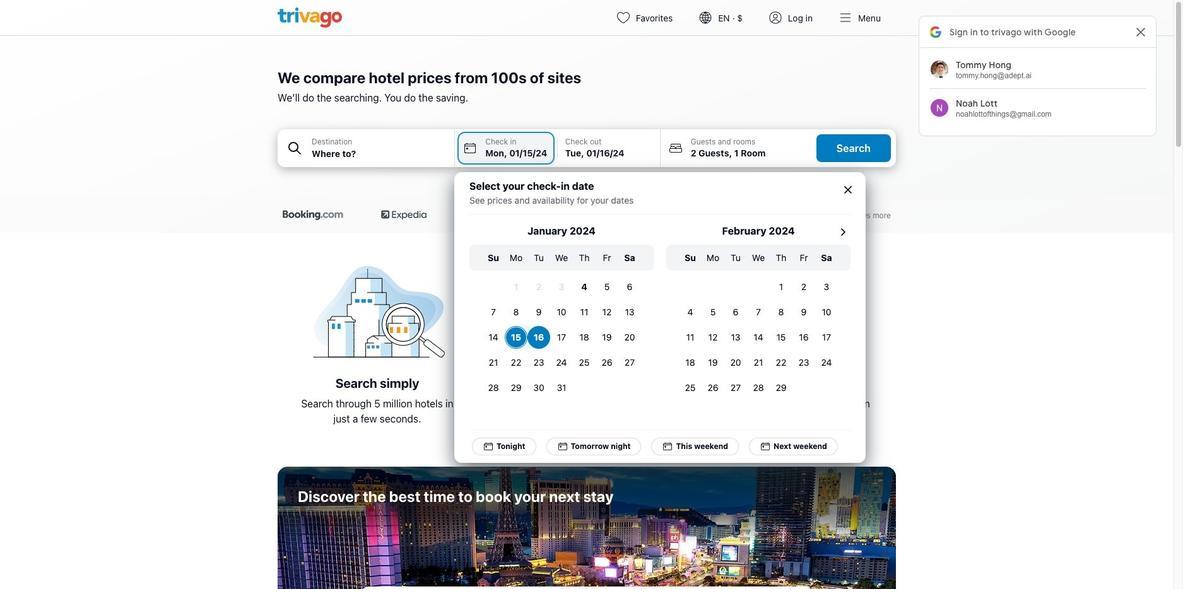Task type: locate. For each thing, give the bounding box(es) containing it.
compare confidently image
[[292, 258, 463, 366], [502, 258, 672, 366]]

expedia image
[[382, 210, 427, 220]]

accor image
[[618, 210, 651, 220]]

1 horizontal spatial compare confidently image
[[502, 258, 672, 366]]

trip.com image
[[689, 210, 731, 220]]

None field
[[278, 129, 455, 167]]

Where to? search field
[[312, 147, 447, 160]]

save big image
[[712, 258, 882, 366]]

1 compare confidently image from the left
[[292, 258, 463, 366]]

0 horizontal spatial compare confidently image
[[292, 258, 463, 366]]



Task type: vqa. For each thing, say whether or not it's contained in the screenshot.
Where to? search box
yes



Task type: describe. For each thing, give the bounding box(es) containing it.
2 compare confidently image from the left
[[502, 258, 672, 366]]

vrbo image
[[547, 210, 580, 220]]

priceline image
[[769, 210, 811, 220]]

booking.com image
[[283, 210, 343, 220]]

next image
[[836, 224, 851, 240]]

hotels.com image
[[465, 210, 509, 220]]



